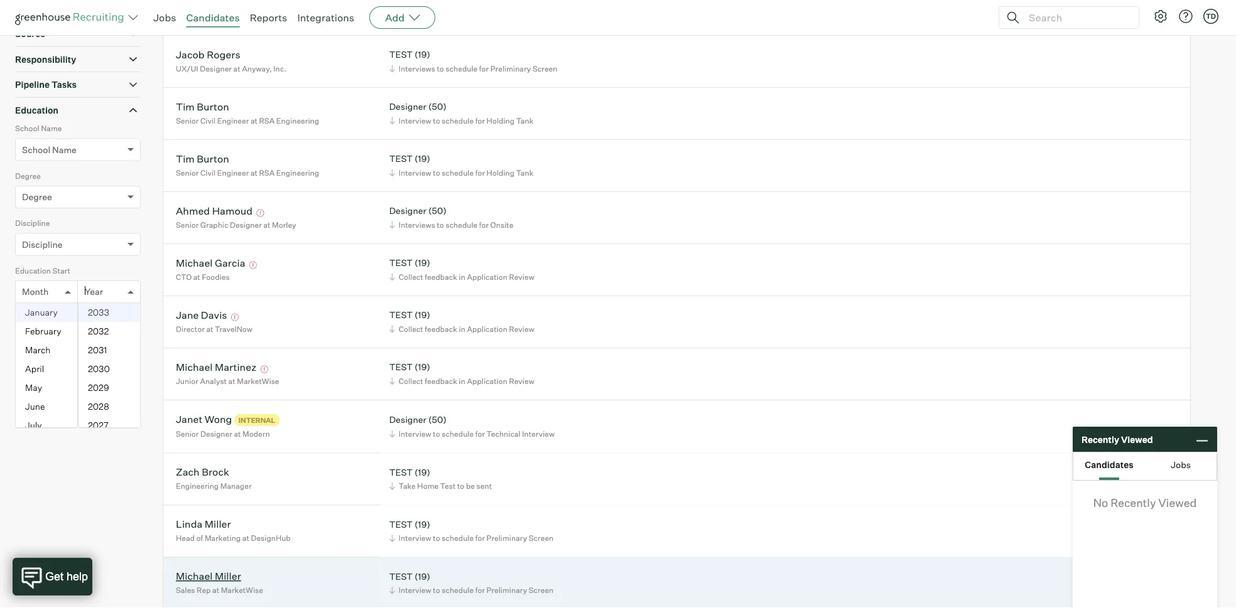 Task type: describe. For each thing, give the bounding box(es) containing it.
onsite
[[491, 220, 514, 230]]

designer (50) interview to schedule for holding tank
[[389, 101, 534, 125]]

(19) for director at travelnow
[[415, 310, 430, 321]]

pipeline
[[15, 79, 50, 90]]

recent
[[51, 362, 78, 372]]

test for director at travelnow
[[389, 310, 413, 321]]

test (19) take home test to be sent
[[389, 467, 492, 491]]

jobs link
[[153, 11, 176, 24]]

2030
[[88, 364, 110, 375]]

linda miller head of marketing at designhub
[[176, 518, 291, 544]]

(19) for cto at foodies
[[415, 258, 430, 269]]

0 vertical spatial name
[[41, 124, 62, 133]]

january
[[25, 307, 58, 318]]

michael for michael garcia
[[176, 257, 213, 269]]

march option
[[16, 341, 77, 360]]

0 horizontal spatial jobs
[[153, 11, 176, 24]]

to inside designer (50) interview to schedule for holding tank
[[433, 116, 440, 125]]

screen for linda miller
[[529, 534, 554, 544]]

holding for (19)
[[487, 168, 515, 178]]

greenhouse recruiting image
[[15, 10, 128, 25]]

to inside test (19) take home test to be sent
[[457, 482, 465, 491]]

senior designer at modern
[[176, 430, 270, 439]]

jane
[[176, 309, 199, 321]]

test for head of marketing at designhub
[[389, 519, 413, 530]]

tim burton senior civil engineer at rsa engineering for designer
[[176, 100, 319, 125]]

tim for designer
[[176, 100, 195, 113]]

1 month from the top
[[22, 287, 49, 298]]

2031
[[88, 345, 107, 356]]

modern
[[243, 430, 270, 439]]

janet
[[176, 413, 202, 426]]

2 senior from the top
[[176, 168, 199, 178]]

foodies
[[202, 272, 230, 282]]

(19) for sales rep at marketwise
[[415, 572, 430, 583]]

july option
[[16, 417, 77, 436]]

january option
[[16, 304, 77, 322]]

interviews for test
[[399, 64, 435, 73]]

most
[[31, 362, 50, 372]]

analyst
[[200, 377, 227, 386]]

1 vertical spatial degree
[[22, 192, 52, 203]]

engineering for test (19)
[[276, 168, 319, 178]]

michael garcia link
[[176, 257, 245, 271]]

1 senior from the top
[[176, 116, 199, 125]]

jane davis link
[[176, 309, 227, 323]]

take
[[399, 482, 416, 491]]

profile
[[15, 3, 43, 14]]

2033 option
[[79, 304, 140, 322]]

tank for (50)
[[516, 116, 534, 125]]

morley
[[272, 220, 296, 230]]

test (19) collect feedback in application review for michael martinez
[[389, 362, 535, 386]]

miller for linda miller
[[205, 518, 231, 531]]

to inside test (19) interviews to schedule for preliminary screen
[[437, 64, 444, 73]]

education for education
[[15, 105, 58, 116]]

1 anyway, from the top
[[242, 12, 272, 21]]

schedule inside designer (50) interview to schedule for holding tank
[[442, 116, 474, 125]]

Most Recent Education Only checkbox
[[18, 362, 26, 370]]

collect feedback in application review link for jane davis
[[387, 323, 538, 335]]

schedule inside test (19) interview to schedule for holding tank
[[442, 168, 474, 178]]

2029
[[88, 383, 109, 394]]

details
[[45, 3, 75, 14]]

june option
[[16, 398, 77, 417]]

interview inside designer (50) interview to schedule for holding tank
[[399, 116, 431, 125]]

collect feedback in application review link for michael garcia
[[387, 271, 538, 283]]

no recently viewed
[[1094, 497, 1197, 510]]

in for michael garcia
[[459, 272, 465, 282]]

interview to schedule for technical interview link
[[387, 428, 558, 440]]

review for jane davis
[[509, 325, 535, 334]]

only
[[119, 362, 137, 372]]

feedback for jane davis
[[425, 325, 457, 334]]

jacob rogers ux/ui designer at anyway, inc.
[[176, 48, 286, 73]]

anyway, inside jacob rogers ux/ui designer at anyway, inc.
[[242, 64, 272, 73]]

jacob
[[176, 48, 205, 61]]

reset
[[34, 395, 57, 406]]

collect feedback in application review link for michael martinez
[[387, 376, 538, 387]]

feedback for michael garcia
[[425, 272, 457, 282]]

tim burton link for designer
[[176, 100, 229, 115]]

source
[[15, 28, 45, 39]]

(50) for designer (50) interview to schedule for holding tank
[[428, 101, 447, 112]]

inc. inside jacob rogers ux/ui designer at anyway, inc.
[[273, 64, 286, 73]]

engineering inside zach brock engineering manager
[[176, 482, 219, 491]]

application for michael garcia
[[467, 272, 508, 282]]

test
[[440, 482, 456, 491]]

1 vertical spatial school
[[22, 144, 50, 155]]

miller for michael miller
[[215, 571, 241, 583]]

michael inside the michael miller sales rep at marketwise
[[176, 571, 213, 583]]

march
[[25, 345, 51, 356]]

review for michael martinez
[[509, 377, 535, 386]]

interview to schedule for holding tank link for (50)
[[387, 115, 537, 127]]

garcia
[[215, 257, 245, 269]]

director
[[176, 325, 205, 334]]

to inside the designer (50) interview to schedule for technical interview
[[433, 429, 440, 439]]

in for jane davis
[[459, 325, 465, 334]]

at inside the michael miller sales rep at marketwise
[[212, 586, 219, 596]]

ux/ui designer at anyway, inc.
[[176, 12, 286, 21]]

2027
[[88, 420, 109, 431]]

(19) for ux/ui designer at anyway, inc.
[[415, 49, 430, 60]]

jane davis has been in application review for more than 5 days image
[[229, 314, 241, 321]]

head
[[176, 534, 195, 544]]

test for engineering manager
[[389, 467, 413, 478]]

0 vertical spatial school name
[[15, 124, 62, 133]]

review for michael garcia
[[509, 272, 535, 282]]

filters
[[59, 395, 84, 406]]

td button
[[1201, 6, 1221, 26]]

martinez
[[215, 361, 257, 374]]

february option
[[16, 322, 77, 341]]

application for michael martinez
[[467, 377, 508, 386]]

designhub
[[251, 534, 291, 544]]

interview to schedule for holding tank
[[399, 12, 534, 21]]

(19) for junior analyst at marketwise
[[415, 362, 430, 373]]

1 interview to schedule for holding tank link from the top
[[387, 10, 537, 22]]

sales
[[176, 586, 195, 596]]

pipeline tasks
[[15, 79, 77, 90]]

at inside linda miller head of marketing at designhub
[[242, 534, 249, 544]]

1 vertical spatial recently
[[1111, 497, 1156, 510]]

rsa for designer (50)
[[259, 116, 275, 125]]

test (19) interview to schedule for holding tank
[[389, 153, 534, 178]]

4 senior from the top
[[176, 430, 199, 439]]

janet wong link
[[176, 413, 232, 428]]

michael miller sales rep at marketwise
[[176, 571, 263, 596]]

director at travelnow
[[176, 325, 253, 334]]

jacob rogers link
[[176, 48, 240, 63]]

june
[[25, 402, 45, 413]]

1 holding from the top
[[487, 12, 515, 21]]

burton for designer (50)
[[197, 100, 229, 113]]

preliminary for jacob rogers
[[491, 64, 531, 73]]

education end
[[15, 314, 66, 323]]

take home test to be sent link
[[387, 481, 495, 493]]

test (19) collect feedback in application review for michael garcia
[[389, 258, 535, 282]]

reports link
[[250, 11, 287, 24]]

michael garcia has been in application review for more than 5 days image
[[248, 262, 259, 269]]

1 vertical spatial school name
[[22, 144, 77, 155]]

schedule inside test (19) interviews to schedule for preliminary screen
[[446, 64, 478, 73]]

td
[[1206, 12, 1216, 20]]

recently viewed
[[1082, 434, 1153, 445]]

designer (50) interviews to schedule for onsite
[[389, 206, 514, 230]]

profile details
[[15, 3, 75, 14]]

schedule inside designer (50) interviews to schedule for onsite
[[446, 220, 478, 230]]

cto at foodies
[[176, 272, 230, 282]]

internal
[[239, 416, 275, 425]]

list box for month
[[16, 304, 77, 436]]

interviews for designer
[[399, 220, 435, 230]]

graphic
[[200, 220, 228, 230]]

application for jane davis
[[467, 325, 508, 334]]

april
[[25, 364, 44, 375]]

marketing
[[205, 534, 241, 544]]

(19) for senior civil engineer at rsa engineering
[[415, 153, 430, 164]]

michael for michael martinez
[[176, 361, 213, 374]]

for inside test (19) interviews to schedule for preliminary screen
[[479, 64, 489, 73]]

0 vertical spatial discipline
[[15, 219, 50, 228]]

test (19) collect feedback in application review for jane davis
[[389, 310, 535, 334]]

jane davis
[[176, 309, 227, 321]]

1 inc. from the top
[[273, 12, 286, 21]]

2031 option
[[79, 341, 140, 360]]

interviews to schedule for onsite link
[[387, 219, 517, 231]]

burton for test (19)
[[197, 152, 229, 165]]

0 horizontal spatial viewed
[[1121, 434, 1153, 445]]

senior graphic designer at morley
[[176, 220, 296, 230]]

for inside designer (50) interview to schedule for holding tank
[[475, 116, 485, 125]]

1 vertical spatial name
[[52, 144, 77, 155]]

(50) for designer (50) interviews to schedule for onsite
[[428, 206, 447, 217]]

be
[[466, 482, 475, 491]]

add button
[[370, 6, 436, 29]]

hamoud
[[212, 205, 253, 217]]

designer inside designer (50) interview to schedule for holding tank
[[389, 101, 427, 112]]

michael garcia
[[176, 257, 245, 269]]

collect for jane davis
[[399, 325, 423, 334]]

interviews to schedule for preliminary screen link
[[387, 63, 561, 75]]

degree element
[[15, 170, 141, 218]]

2030 option
[[79, 360, 140, 379]]

travelnow
[[215, 325, 253, 334]]



Task type: locate. For each thing, give the bounding box(es) containing it.
1 vertical spatial in
[[459, 325, 465, 334]]

2 vertical spatial (50)
[[428, 415, 447, 426]]

(19) for head of marketing at designhub
[[415, 519, 430, 530]]

holding inside designer (50) interview to schedule for holding tank
[[487, 116, 515, 125]]

6 (19) from the top
[[415, 467, 430, 478]]

tasks
[[52, 79, 77, 90]]

michael
[[176, 257, 213, 269], [176, 361, 213, 374], [176, 571, 213, 583]]

7 (19) from the top
[[415, 519, 430, 530]]

0 horizontal spatial list box
[[16, 304, 77, 436]]

2 ux/ui from the top
[[176, 64, 198, 73]]

3 in from the top
[[459, 377, 465, 386]]

1 feedback from the top
[[425, 272, 457, 282]]

1 vertical spatial (50)
[[428, 206, 447, 217]]

1 vertical spatial viewed
[[1159, 497, 1197, 510]]

1 vertical spatial year
[[85, 334, 103, 345]]

3 senior from the top
[[176, 220, 199, 230]]

4 (19) from the top
[[415, 310, 430, 321]]

ux/ui down 'jacob'
[[176, 64, 198, 73]]

test for ux/ui designer at anyway, inc.
[[389, 49, 413, 60]]

ux/ui
[[176, 12, 198, 21], [176, 64, 198, 73]]

(50) inside designer (50) interview to schedule for holding tank
[[428, 101, 447, 112]]

interviews
[[399, 64, 435, 73], [399, 220, 435, 230]]

3 review from the top
[[509, 377, 535, 386]]

ux/ui up 'jacob'
[[176, 12, 198, 21]]

education up the "february"
[[15, 314, 51, 323]]

michael up cto at foodies on the top left of page
[[176, 257, 213, 269]]

year for education start
[[85, 287, 103, 298]]

holding inside test (19) interview to schedule for holding tank
[[487, 168, 515, 178]]

0 vertical spatial tank
[[516, 12, 534, 21]]

at inside jacob rogers ux/ui designer at anyway, inc.
[[233, 64, 240, 73]]

0 vertical spatial viewed
[[1121, 434, 1153, 445]]

1 michael from the top
[[176, 257, 213, 269]]

3 (50) from the top
[[428, 415, 447, 426]]

davis
[[201, 309, 227, 321]]

2 vertical spatial preliminary
[[487, 586, 527, 596]]

holding for (50)
[[487, 116, 515, 125]]

civil for test (19)
[[200, 168, 216, 178]]

to inside designer (50) interviews to schedule for onsite
[[437, 220, 444, 230]]

marketwise down the michael martinez has been in application review for more than 5 days icon
[[237, 377, 279, 386]]

0 vertical spatial inc.
[[273, 12, 286, 21]]

tim burton link up "ahmed"
[[176, 152, 229, 167]]

1 vertical spatial holding
[[487, 116, 515, 125]]

civil for designer (50)
[[200, 116, 216, 125]]

1 test from the top
[[389, 49, 413, 60]]

2 interview to schedule for holding tank link from the top
[[387, 115, 537, 127]]

0 vertical spatial tim burton senior civil engineer at rsa engineering
[[176, 100, 319, 125]]

1 collect from the top
[[399, 272, 423, 282]]

start
[[53, 266, 70, 276]]

2 tim burton senior civil engineer at rsa engineering from the top
[[176, 152, 319, 178]]

interview to schedule for preliminary screen link for michael miller
[[387, 585, 557, 597]]

holding up 'onsite' on the left of the page
[[487, 168, 515, 178]]

2 year from the top
[[85, 334, 103, 345]]

0 vertical spatial month
[[22, 287, 49, 298]]

candidates link
[[186, 11, 240, 24]]

0 horizontal spatial candidates
[[186, 11, 240, 24]]

2 vertical spatial feedback
[[425, 377, 457, 386]]

1 vertical spatial application
[[467, 325, 508, 334]]

0 vertical spatial recently
[[1082, 434, 1120, 445]]

1 ux/ui from the top
[[176, 12, 198, 21]]

to inside the interview to schedule for holding tank link
[[433, 12, 440, 21]]

2 rsa from the top
[[259, 168, 275, 178]]

burton up ahmed hamoud
[[197, 152, 229, 165]]

tim up "ahmed"
[[176, 152, 195, 165]]

3 collect from the top
[[399, 377, 423, 386]]

1 vertical spatial tim burton senior civil engineer at rsa engineering
[[176, 152, 319, 178]]

candidates down recently viewed
[[1085, 460, 1134, 471]]

may option
[[16, 379, 77, 398]]

1 interview to schedule for preliminary screen link from the top
[[387, 533, 557, 545]]

of
[[196, 534, 203, 544]]

holding up test (19) interviews to schedule for preliminary screen
[[487, 12, 515, 21]]

test (19) interview to schedule for preliminary screen for linda miller
[[389, 519, 554, 544]]

education for education end
[[15, 314, 51, 323]]

2 vertical spatial interview to schedule for holding tank link
[[387, 167, 537, 179]]

jobs inside tab list
[[1171, 460, 1191, 471]]

engineer for designer (50)
[[217, 116, 249, 125]]

1 vertical spatial burton
[[197, 152, 229, 165]]

janet wong
[[176, 413, 232, 426]]

0 vertical spatial jobs
[[153, 11, 176, 24]]

designer
[[200, 12, 232, 21], [200, 64, 232, 73], [389, 101, 427, 112], [389, 206, 427, 217], [230, 220, 262, 230], [389, 415, 427, 426], [200, 430, 232, 439]]

1 vertical spatial civil
[[200, 168, 216, 178]]

test inside test (19) interviews to schedule for preliminary screen
[[389, 49, 413, 60]]

0 vertical spatial michael
[[176, 257, 213, 269]]

test
[[389, 49, 413, 60], [389, 153, 413, 164], [389, 258, 413, 269], [389, 310, 413, 321], [389, 362, 413, 373], [389, 467, 413, 478], [389, 519, 413, 530], [389, 572, 413, 583]]

(50) up interviews to schedule for onsite link
[[428, 206, 447, 217]]

miller up marketing
[[205, 518, 231, 531]]

1 collect feedback in application review link from the top
[[387, 271, 538, 283]]

linda
[[176, 518, 203, 531]]

name up degree element
[[52, 144, 77, 155]]

1 vertical spatial preliminary
[[487, 534, 527, 544]]

0 vertical spatial in
[[459, 272, 465, 282]]

feedback
[[425, 272, 457, 282], [425, 325, 457, 334], [425, 377, 457, 386]]

marketwise inside the michael miller sales rep at marketwise
[[221, 586, 263, 596]]

tank inside test (19) interview to schedule for holding tank
[[516, 168, 534, 178]]

rsa
[[259, 116, 275, 125], [259, 168, 275, 178]]

1 vertical spatial collect feedback in application review link
[[387, 323, 538, 335]]

designer inside designer (50) interviews to schedule for onsite
[[389, 206, 427, 217]]

collect for michael garcia
[[399, 272, 423, 282]]

2 vertical spatial holding
[[487, 168, 515, 178]]

manager
[[220, 482, 252, 491]]

0 vertical spatial engineer
[[217, 116, 249, 125]]

1 vertical spatial engineer
[[217, 168, 249, 178]]

2 collect from the top
[[399, 325, 423, 334]]

tim burton link down jacob rogers link
[[176, 100, 229, 115]]

1 tim from the top
[[176, 100, 195, 113]]

test for sales rep at marketwise
[[389, 572, 413, 583]]

1 test (19) collect feedback in application review from the top
[[389, 258, 535, 282]]

4 test from the top
[[389, 310, 413, 321]]

test (19) interview to schedule for preliminary screen
[[389, 519, 554, 544], [389, 572, 554, 596]]

tank for (19)
[[516, 168, 534, 178]]

collect for michael martinez
[[399, 377, 423, 386]]

candidates
[[186, 11, 240, 24], [1085, 460, 1134, 471]]

michael martinez
[[176, 361, 257, 374]]

1 (19) from the top
[[415, 49, 430, 60]]

july
[[25, 420, 42, 431]]

reset filters button
[[15, 389, 91, 412]]

2 tank from the top
[[516, 116, 534, 125]]

name
[[41, 124, 62, 133], [52, 144, 77, 155]]

rsa for test (19)
[[259, 168, 275, 178]]

1 vertical spatial feedback
[[425, 325, 457, 334]]

ux/ui inside jacob rogers ux/ui designer at anyway, inc.
[[176, 64, 198, 73]]

in for michael martinez
[[459, 377, 465, 386]]

1 vertical spatial inc.
[[273, 64, 286, 73]]

linda miller link
[[176, 518, 231, 533]]

engineer
[[217, 116, 249, 125], [217, 168, 249, 178]]

0 vertical spatial holding
[[487, 12, 515, 21]]

0 vertical spatial test (19) interview to schedule for preliminary screen
[[389, 519, 554, 544]]

to inside test (19) interview to schedule for holding tank
[[433, 168, 440, 178]]

wong
[[205, 413, 232, 426]]

interviews inside designer (50) interviews to schedule for onsite
[[399, 220, 435, 230]]

1 review from the top
[[509, 272, 535, 282]]

1 application from the top
[[467, 272, 508, 282]]

education down pipeline
[[15, 105, 58, 116]]

test for junior analyst at marketwise
[[389, 362, 413, 373]]

2 burton from the top
[[197, 152, 229, 165]]

inc. down the reports link on the top left of page
[[273, 64, 286, 73]]

holding down interviews to schedule for preliminary screen link
[[487, 116, 515, 125]]

1 tank from the top
[[516, 12, 534, 21]]

year for education end
[[85, 334, 103, 345]]

tim burton link
[[176, 100, 229, 115], [176, 152, 229, 167]]

month down education end
[[22, 334, 49, 345]]

designer inside jacob rogers ux/ui designer at anyway, inc.
[[200, 64, 232, 73]]

(50) down interviews to schedule for preliminary screen link
[[428, 101, 447, 112]]

None field
[[16, 282, 28, 303], [85, 282, 88, 303], [16, 282, 28, 303], [85, 282, 88, 303]]

2 review from the top
[[509, 325, 535, 334]]

integrations link
[[297, 11, 354, 24]]

5 test from the top
[[389, 362, 413, 373]]

2032
[[88, 326, 109, 337]]

degree up discipline 'element'
[[22, 192, 52, 203]]

0 vertical spatial degree
[[15, 171, 41, 181]]

test inside test (19) take home test to be sent
[[389, 467, 413, 478]]

1 year from the top
[[85, 287, 103, 298]]

1 (50) from the top
[[428, 101, 447, 112]]

1 test (19) interview to schedule for preliminary screen from the top
[[389, 519, 554, 544]]

test inside test (19) interview to schedule for holding tank
[[389, 153, 413, 164]]

0 vertical spatial school
[[15, 124, 39, 133]]

month up january
[[22, 287, 49, 298]]

6 test from the top
[[389, 467, 413, 478]]

michael up sales
[[176, 571, 213, 583]]

ahmed hamoud has been in onsite for more than 21 days image
[[255, 210, 266, 217]]

ahmed hamoud
[[176, 205, 253, 217]]

2 civil from the top
[[200, 168, 216, 178]]

brock
[[202, 466, 229, 479]]

reset filters
[[34, 395, 84, 406]]

sent
[[477, 482, 492, 491]]

rogers
[[207, 48, 240, 61]]

jobs
[[153, 11, 176, 24], [1171, 460, 1191, 471]]

designer (50) interview to schedule for technical interview
[[389, 415, 555, 439]]

0 vertical spatial marketwise
[[237, 377, 279, 386]]

name down pipeline tasks
[[41, 124, 62, 133]]

april option
[[16, 360, 77, 379]]

1 vertical spatial review
[[509, 325, 535, 334]]

marketwise
[[237, 377, 279, 386], [221, 586, 263, 596]]

tab list
[[1074, 453, 1217, 481]]

test for senior civil engineer at rsa engineering
[[389, 153, 413, 164]]

3 interview to schedule for holding tank link from the top
[[387, 167, 537, 179]]

no
[[1094, 497, 1108, 510]]

0 vertical spatial tim burton link
[[176, 100, 229, 115]]

zach
[[176, 466, 200, 479]]

ahmed hamoud link
[[176, 205, 253, 219]]

2 list box from the left
[[79, 304, 140, 436]]

3 (19) from the top
[[415, 258, 430, 269]]

miller down marketing
[[215, 571, 241, 583]]

designer inside the designer (50) interview to schedule for technical interview
[[389, 415, 427, 426]]

interview inside test (19) interview to schedule for holding tank
[[399, 168, 431, 178]]

screen inside test (19) interviews to schedule for preliminary screen
[[533, 64, 558, 73]]

1 vertical spatial month
[[22, 334, 49, 345]]

1 tim burton link from the top
[[176, 100, 229, 115]]

3 application from the top
[[467, 377, 508, 386]]

(50) up interview to schedule for technical interview link
[[428, 415, 447, 426]]

tab list containing candidates
[[1074, 453, 1217, 481]]

2 anyway, from the top
[[242, 64, 272, 73]]

1 burton from the top
[[197, 100, 229, 113]]

michael up junior
[[176, 361, 213, 374]]

0 vertical spatial engineering
[[276, 116, 319, 125]]

(19) for engineering manager
[[415, 467, 430, 478]]

2 test (19) collect feedback in application review from the top
[[389, 310, 535, 334]]

cto
[[176, 272, 192, 282]]

0 vertical spatial feedback
[[425, 272, 457, 282]]

preliminary for linda miller
[[487, 534, 527, 544]]

1 vertical spatial michael
[[176, 361, 213, 374]]

engineer for test (19)
[[217, 168, 249, 178]]

2 feedback from the top
[[425, 325, 457, 334]]

screen
[[533, 64, 558, 73], [529, 534, 554, 544], [529, 586, 554, 596]]

2 test (19) interview to schedule for preliminary screen from the top
[[389, 572, 554, 596]]

responsibility
[[15, 54, 76, 65]]

8 (19) from the top
[[415, 572, 430, 583]]

0 vertical spatial interviews
[[399, 64, 435, 73]]

tim burton link for test
[[176, 152, 229, 167]]

2 vertical spatial screen
[[529, 586, 554, 596]]

2 interviews from the top
[[399, 220, 435, 230]]

2 inc. from the top
[[273, 64, 286, 73]]

3 holding from the top
[[487, 168, 515, 178]]

2028 option
[[79, 398, 140, 417]]

3 feedback from the top
[[425, 377, 457, 386]]

1 vertical spatial interviews
[[399, 220, 435, 230]]

collect
[[399, 272, 423, 282], [399, 325, 423, 334], [399, 377, 423, 386]]

0 vertical spatial preliminary
[[491, 64, 531, 73]]

1 vertical spatial engineering
[[276, 168, 319, 178]]

2 vertical spatial collect
[[399, 377, 423, 386]]

interviews inside test (19) interviews to schedule for preliminary screen
[[399, 64, 435, 73]]

1 vertical spatial rsa
[[259, 168, 275, 178]]

0 vertical spatial application
[[467, 272, 508, 282]]

tank inside designer (50) interview to schedule for holding tank
[[516, 116, 534, 125]]

test (19) interview to schedule for preliminary screen for michael miller
[[389, 572, 554, 596]]

0 vertical spatial (50)
[[428, 101, 447, 112]]

for inside test (19) interview to schedule for holding tank
[[475, 168, 485, 178]]

for inside the designer (50) interview to schedule for technical interview
[[475, 429, 485, 439]]

0 vertical spatial review
[[509, 272, 535, 282]]

2028
[[88, 402, 109, 413]]

candidates up jacob rogers link
[[186, 11, 240, 24]]

test (19) interviews to schedule for preliminary screen
[[389, 49, 558, 73]]

list box
[[16, 304, 77, 436], [79, 304, 140, 436]]

0 vertical spatial interview to schedule for preliminary screen link
[[387, 533, 557, 545]]

feedback for michael martinez
[[425, 377, 457, 386]]

1 tim burton senior civil engineer at rsa engineering from the top
[[176, 100, 319, 125]]

interview to schedule for holding tank link for (19)
[[387, 167, 537, 179]]

for inside designer (50) interviews to schedule for onsite
[[479, 220, 489, 230]]

(50) inside designer (50) interviews to schedule for onsite
[[428, 206, 447, 217]]

tim burton senior civil engineer at rsa engineering for test
[[176, 152, 319, 178]]

7 test from the top
[[389, 519, 413, 530]]

1 vertical spatial candidates
[[1085, 460, 1134, 471]]

0 vertical spatial collect
[[399, 272, 423, 282]]

interview to schedule for holding tank link up test (19) interviews to schedule for preliminary screen
[[387, 10, 537, 22]]

0 vertical spatial civil
[[200, 116, 216, 125]]

tim down 'jacob'
[[176, 100, 195, 113]]

2 vertical spatial engineering
[[176, 482, 219, 491]]

schedule inside the designer (50) interview to schedule for technical interview
[[442, 429, 474, 439]]

2033
[[88, 307, 109, 318]]

list box containing january
[[16, 304, 77, 436]]

2029 option
[[79, 379, 140, 398]]

technical
[[487, 429, 521, 439]]

0 vertical spatial collect feedback in application review link
[[387, 271, 538, 283]]

(50) inside the designer (50) interview to schedule for technical interview
[[428, 415, 447, 426]]

2 application from the top
[[467, 325, 508, 334]]

tim
[[176, 100, 195, 113], [176, 152, 195, 165]]

2 (19) from the top
[[415, 153, 430, 164]]

most recent education only
[[31, 362, 137, 372]]

1 vertical spatial jobs
[[1171, 460, 1191, 471]]

1 horizontal spatial jobs
[[1171, 460, 1191, 471]]

collect feedback in application review link
[[387, 271, 538, 283], [387, 323, 538, 335], [387, 376, 538, 387]]

8 test from the top
[[389, 572, 413, 583]]

school name down pipeline
[[15, 124, 62, 133]]

engineering for designer (50)
[[276, 116, 319, 125]]

2027 option
[[79, 417, 140, 436]]

2 engineer from the top
[[217, 168, 249, 178]]

home
[[417, 482, 439, 491]]

ahmed
[[176, 205, 210, 217]]

1 horizontal spatial candidates
[[1085, 460, 1134, 471]]

1 vertical spatial anyway,
[[242, 64, 272, 73]]

interview to schedule for holding tank link up test (19) interview to schedule for holding tank
[[387, 115, 537, 127]]

school up degree element
[[22, 144, 50, 155]]

0 vertical spatial ux/ui
[[176, 12, 198, 21]]

screen for michael miller
[[529, 586, 554, 596]]

jobs up 'jacob'
[[153, 11, 176, 24]]

2 vertical spatial test (19) collect feedback in application review
[[389, 362, 535, 386]]

1 vertical spatial tank
[[516, 116, 534, 125]]

school name element
[[15, 123, 141, 170]]

2 vertical spatial in
[[459, 377, 465, 386]]

preliminary inside test (19) interviews to schedule for preliminary screen
[[491, 64, 531, 73]]

3 tank from the top
[[516, 168, 534, 178]]

1 vertical spatial discipline
[[22, 239, 63, 250]]

1 vertical spatial marketwise
[[221, 586, 263, 596]]

3 test from the top
[[389, 258, 413, 269]]

1 vertical spatial interview to schedule for preliminary screen link
[[387, 585, 557, 597]]

civil
[[200, 116, 216, 125], [200, 168, 216, 178]]

1 horizontal spatial viewed
[[1159, 497, 1197, 510]]

tim burton senior civil engineer at rsa engineering up hamoud
[[176, 152, 319, 178]]

3 test (19) collect feedback in application review from the top
[[389, 362, 535, 386]]

education left 'start'
[[15, 266, 51, 276]]

(19) inside test (19) interview to schedule for holding tank
[[415, 153, 430, 164]]

2 (50) from the top
[[428, 206, 447, 217]]

2 michael from the top
[[176, 361, 213, 374]]

education down '2031' at bottom
[[80, 362, 118, 372]]

michael miller link
[[176, 571, 241, 585]]

(19) inside test (19) interviews to schedule for preliminary screen
[[415, 49, 430, 60]]

1 engineer from the top
[[217, 116, 249, 125]]

1 vertical spatial interview to schedule for holding tank link
[[387, 115, 537, 127]]

end
[[53, 314, 66, 323]]

interview to schedule for preliminary screen link
[[387, 533, 557, 545], [387, 585, 557, 597]]

inc.
[[273, 12, 286, 21], [273, 64, 286, 73]]

0 vertical spatial candidates
[[186, 11, 240, 24]]

0 vertical spatial interview to schedule for holding tank link
[[387, 10, 537, 22]]

anyway, right candidates link
[[242, 12, 272, 21]]

2 test from the top
[[389, 153, 413, 164]]

2032 option
[[79, 322, 140, 341]]

burton down jacob rogers ux/ui designer at anyway, inc.
[[197, 100, 229, 113]]

0 vertical spatial rsa
[[259, 116, 275, 125]]

0 vertical spatial tim
[[176, 100, 195, 113]]

1 horizontal spatial list box
[[79, 304, 140, 436]]

5 (19) from the top
[[415, 362, 430, 373]]

3 collect feedback in application review link from the top
[[387, 376, 538, 387]]

engineer up hamoud
[[217, 168, 249, 178]]

preliminary for michael miller
[[487, 586, 527, 596]]

(50) for designer (50) interview to schedule for technical interview
[[428, 415, 447, 426]]

inc. left integrations
[[273, 12, 286, 21]]

list box containing 2033
[[79, 304, 140, 436]]

2 month from the top
[[22, 334, 49, 345]]

2 vertical spatial michael
[[176, 571, 213, 583]]

(19) inside test (19) take home test to be sent
[[415, 467, 430, 478]]

engineer down jacob rogers ux/ui designer at anyway, inc.
[[217, 116, 249, 125]]

1 vertical spatial test (19) interview to schedule for preliminary screen
[[389, 572, 554, 596]]

school name up degree element
[[22, 144, 77, 155]]

configure image
[[1154, 9, 1169, 24]]

junior analyst at marketwise
[[176, 377, 279, 386]]

1 list box from the left
[[16, 304, 77, 436]]

2 vertical spatial review
[[509, 377, 535, 386]]

0 vertical spatial test (19) collect feedback in application review
[[389, 258, 535, 282]]

degree down school name element
[[15, 171, 41, 181]]

0 vertical spatial anyway,
[[242, 12, 272, 21]]

anyway, down the reports link on the top left of page
[[242, 64, 272, 73]]

2 vertical spatial tank
[[516, 168, 534, 178]]

0 vertical spatial miller
[[205, 518, 231, 531]]

anyway,
[[242, 12, 272, 21], [242, 64, 272, 73]]

1 vertical spatial test (19) collect feedback in application review
[[389, 310, 535, 334]]

tim for test
[[176, 152, 195, 165]]

discipline element
[[15, 218, 141, 265]]

miller inside the michael miller sales rep at marketwise
[[215, 571, 241, 583]]

test (19) collect feedback in application review
[[389, 258, 535, 282], [389, 310, 535, 334], [389, 362, 535, 386]]

2 vertical spatial application
[[467, 377, 508, 386]]

list box for year
[[79, 304, 140, 436]]

interview
[[399, 12, 431, 21], [399, 116, 431, 125], [399, 168, 431, 178], [399, 429, 431, 439], [522, 429, 555, 439], [399, 534, 431, 544], [399, 586, 431, 596]]

february
[[25, 326, 61, 337]]

school down pipeline
[[15, 124, 39, 133]]

1 vertical spatial collect
[[399, 325, 423, 334]]

1 vertical spatial tim
[[176, 152, 195, 165]]

screen for jacob rogers
[[533, 64, 558, 73]]

tim burton senior civil engineer at rsa engineering down jacob rogers ux/ui designer at anyway, inc.
[[176, 100, 319, 125]]

zach brock link
[[176, 466, 229, 481]]

school name
[[15, 124, 62, 133], [22, 144, 77, 155]]

marketwise down michael miller link
[[221, 586, 263, 596]]

2 holding from the top
[[487, 116, 515, 125]]

miller inside linda miller head of marketing at designhub
[[205, 518, 231, 531]]

zach brock engineering manager
[[176, 466, 252, 491]]

to
[[433, 12, 440, 21], [437, 64, 444, 73], [433, 116, 440, 125], [433, 168, 440, 178], [437, 220, 444, 230], [433, 429, 440, 439], [457, 482, 465, 491], [433, 534, 440, 544], [433, 586, 440, 596]]

education start
[[15, 266, 70, 276]]

0 vertical spatial burton
[[197, 100, 229, 113]]

integrations
[[297, 11, 354, 24]]

may
[[25, 383, 42, 394]]

education for education start
[[15, 266, 51, 276]]

2 in from the top
[[459, 325, 465, 334]]

1 vertical spatial ux/ui
[[176, 64, 198, 73]]

miller
[[205, 518, 231, 531], [215, 571, 241, 583]]

1 interviews from the top
[[399, 64, 435, 73]]

1 vertical spatial miller
[[215, 571, 241, 583]]

tank
[[516, 12, 534, 21], [516, 116, 534, 125], [516, 168, 534, 178]]

year up 2033
[[85, 287, 103, 298]]

Search text field
[[1026, 8, 1128, 27]]

2 interview to schedule for preliminary screen link from the top
[[387, 585, 557, 597]]

2 tim burton link from the top
[[176, 152, 229, 167]]

test for cto at foodies
[[389, 258, 413, 269]]

0 vertical spatial year
[[85, 287, 103, 298]]

interview to schedule for holding tank link up designer (50) interviews to schedule for onsite
[[387, 167, 537, 179]]

1 in from the top
[[459, 272, 465, 282]]

2 tim from the top
[[176, 152, 195, 165]]

1 civil from the top
[[200, 116, 216, 125]]

reports
[[250, 11, 287, 24]]

3 michael from the top
[[176, 571, 213, 583]]

1 rsa from the top
[[259, 116, 275, 125]]

michael martinez has been in application review for more than 5 days image
[[259, 366, 270, 374]]

year down 2033
[[85, 334, 103, 345]]

jobs up no recently viewed
[[1171, 460, 1191, 471]]

2 collect feedback in application review link from the top
[[387, 323, 538, 335]]

interview to schedule for preliminary screen link for linda miller
[[387, 533, 557, 545]]



Task type: vqa. For each thing, say whether or not it's contained in the screenshot.
Interviews to schedule for Onsite link
yes



